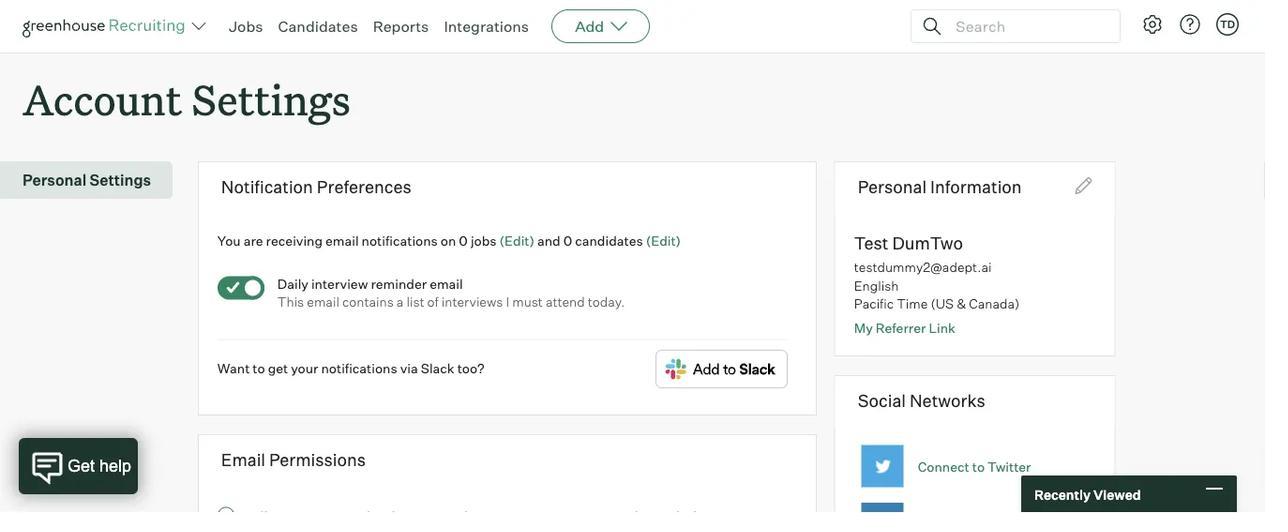 Task type: locate. For each thing, give the bounding box(es) containing it.
contains
[[342, 293, 394, 310]]

settings down the jobs
[[192, 71, 351, 127]]

(edit) left and
[[500, 232, 535, 249]]

account settings
[[23, 71, 351, 127]]

my
[[854, 319, 873, 336]]

want to get your notifications via slack too?
[[217, 360, 485, 376]]

candidates
[[278, 17, 358, 36]]

this
[[278, 293, 304, 310]]

(edit) right the candidates
[[646, 232, 681, 249]]

0 vertical spatial notifications
[[362, 232, 438, 249]]

to left twitter
[[972, 458, 985, 474]]

(edit)
[[500, 232, 535, 249], [646, 232, 681, 249]]

1 horizontal spatial settings
[[192, 71, 351, 127]]

account
[[23, 71, 182, 127]]

receiving
[[266, 232, 323, 249]]

1 horizontal spatial (edit)
[[646, 232, 681, 249]]

notifications up reminder
[[362, 232, 438, 249]]

to left get at bottom
[[253, 360, 265, 376]]

integrations link
[[444, 17, 529, 36]]

test
[[854, 233, 889, 254]]

email down the interview
[[307, 293, 339, 310]]

email up the interview
[[326, 232, 359, 249]]

edit link
[[1076, 177, 1093, 199]]

1 horizontal spatial (edit) link
[[646, 232, 681, 249]]

notifications
[[362, 232, 438, 249], [321, 360, 397, 376]]

get
[[268, 360, 288, 376]]

1 vertical spatial settings
[[90, 171, 151, 190]]

daily interview reminder email this email contains a list of interviews i must attend today.
[[278, 275, 625, 310]]

canada)
[[969, 296, 1020, 312]]

btn-add-to-slack link
[[656, 349, 788, 392]]

1 horizontal spatial to
[[972, 458, 985, 474]]

2 0 from the left
[[563, 232, 572, 249]]

to
[[253, 360, 265, 376], [972, 458, 985, 474]]

0 right on
[[459, 232, 468, 249]]

networks
[[910, 390, 986, 411]]

add
[[575, 17, 604, 36]]

integrations
[[444, 17, 529, 36]]

test dumtwo testdummy2@adept.ai english pacific time (us & canada) my referrer link
[[854, 233, 1020, 336]]

0 horizontal spatial (edit) link
[[500, 232, 535, 249]]

2 (edit) link from the left
[[646, 232, 681, 249]]

(edit) link right the candidates
[[646, 232, 681, 249]]

1 vertical spatial notifications
[[321, 360, 397, 376]]

settings
[[192, 71, 351, 127], [90, 171, 151, 190]]

information
[[931, 176, 1022, 197]]

time
[[897, 296, 928, 312]]

configure image
[[1142, 13, 1164, 36]]

greenhouse recruiting image
[[23, 15, 191, 38]]

0 vertical spatial to
[[253, 360, 265, 376]]

checkmark image
[[226, 281, 240, 294]]

(edit) link left and
[[500, 232, 535, 249]]

personal
[[23, 171, 86, 190], [858, 176, 927, 197]]

via
[[400, 360, 418, 376]]

notification
[[221, 176, 313, 197]]

my referrer link link
[[854, 319, 956, 336]]

of
[[427, 293, 439, 310]]

settings down account
[[90, 171, 151, 190]]

settings for personal settings
[[90, 171, 151, 190]]

email for reminder
[[430, 275, 463, 292]]

permissions
[[269, 449, 366, 470]]

referrer
[[876, 319, 926, 336]]

Search text field
[[951, 13, 1103, 40]]

notifications left via
[[321, 360, 397, 376]]

2 (edit) from the left
[[646, 232, 681, 249]]

viewed
[[1094, 486, 1141, 503]]

add button
[[552, 9, 650, 43]]

1 horizontal spatial 0
[[563, 232, 572, 249]]

0 right and
[[563, 232, 572, 249]]

personal inside personal settings link
[[23, 171, 86, 190]]

a
[[397, 293, 404, 310]]

i
[[506, 293, 509, 310]]

0 horizontal spatial 0
[[459, 232, 468, 249]]

0 horizontal spatial personal
[[23, 171, 86, 190]]

email up of
[[430, 275, 463, 292]]

(edit) link
[[500, 232, 535, 249], [646, 232, 681, 249]]

dumtwo
[[892, 233, 963, 254]]

1 vertical spatial email
[[430, 275, 463, 292]]

notifications for on
[[362, 232, 438, 249]]

td button
[[1213, 9, 1243, 39]]

0 horizontal spatial settings
[[90, 171, 151, 190]]

0 horizontal spatial to
[[253, 360, 265, 376]]

0 vertical spatial email
[[326, 232, 359, 249]]

0 horizontal spatial (edit)
[[500, 232, 535, 249]]

1 vertical spatial to
[[972, 458, 985, 474]]

twitter
[[988, 458, 1031, 474]]

candidates link
[[278, 17, 358, 36]]

email
[[326, 232, 359, 249], [430, 275, 463, 292], [307, 293, 339, 310]]

notifications for via
[[321, 360, 397, 376]]

&
[[957, 296, 966, 312]]

0 vertical spatial settings
[[192, 71, 351, 127]]

0
[[459, 232, 468, 249], [563, 232, 572, 249]]

1 horizontal spatial personal
[[858, 176, 927, 197]]

personal information
[[858, 176, 1022, 197]]

connect
[[918, 458, 970, 474]]

td
[[1220, 18, 1235, 30]]

daily
[[278, 275, 309, 292]]



Task type: describe. For each thing, give the bounding box(es) containing it.
english
[[854, 277, 899, 294]]

on
[[441, 232, 456, 249]]

social
[[858, 390, 906, 411]]

testdummy2@adept.ai
[[854, 259, 992, 275]]

candidates
[[575, 232, 643, 249]]

personal for personal information
[[858, 176, 927, 197]]

td button
[[1217, 13, 1239, 36]]

and
[[537, 232, 561, 249]]

interviews
[[442, 293, 503, 310]]

today.
[[588, 293, 625, 310]]

personal settings link
[[23, 169, 165, 192]]

edit image
[[1076, 177, 1093, 194]]

want
[[217, 360, 250, 376]]

attend
[[546, 293, 585, 310]]

jobs
[[471, 232, 497, 249]]

notification preferences
[[221, 176, 412, 197]]

are
[[244, 232, 263, 249]]

2 vertical spatial email
[[307, 293, 339, 310]]

preferences
[[317, 176, 412, 197]]

you
[[217, 232, 241, 249]]

your
[[291, 360, 318, 376]]

btn add to slack image
[[656, 349, 788, 389]]

reminder
[[371, 275, 427, 292]]

(us
[[931, 296, 954, 312]]

you are receiving email notifications on 0 jobs (edit) and 0 candidates (edit)
[[217, 232, 681, 249]]

must
[[512, 293, 543, 310]]

to for want
[[253, 360, 265, 376]]

social networks
[[858, 390, 986, 411]]

too?
[[457, 360, 485, 376]]

recently viewed
[[1035, 486, 1141, 503]]

slack
[[421, 360, 455, 376]]

connect to twitter
[[918, 458, 1031, 474]]

1 (edit) link from the left
[[500, 232, 535, 249]]

email for receiving
[[326, 232, 359, 249]]

recently
[[1035, 486, 1091, 503]]

connect to twitter link
[[918, 458, 1031, 474]]

reports link
[[373, 17, 429, 36]]

jobs link
[[229, 17, 263, 36]]

list
[[407, 293, 424, 310]]

link
[[929, 319, 956, 336]]

personal for personal settings
[[23, 171, 86, 190]]

settings for account settings
[[192, 71, 351, 127]]

reports
[[373, 17, 429, 36]]

personal settings
[[23, 171, 151, 190]]

to for connect
[[972, 458, 985, 474]]

email
[[221, 449, 266, 470]]

1 (edit) from the left
[[500, 232, 535, 249]]

email permissions
[[221, 449, 366, 470]]

1 0 from the left
[[459, 232, 468, 249]]

interview
[[311, 275, 368, 292]]

jobs
[[229, 17, 263, 36]]

pacific
[[854, 296, 894, 312]]



Task type: vqa. For each thing, say whether or not it's contained in the screenshot.
23,
no



